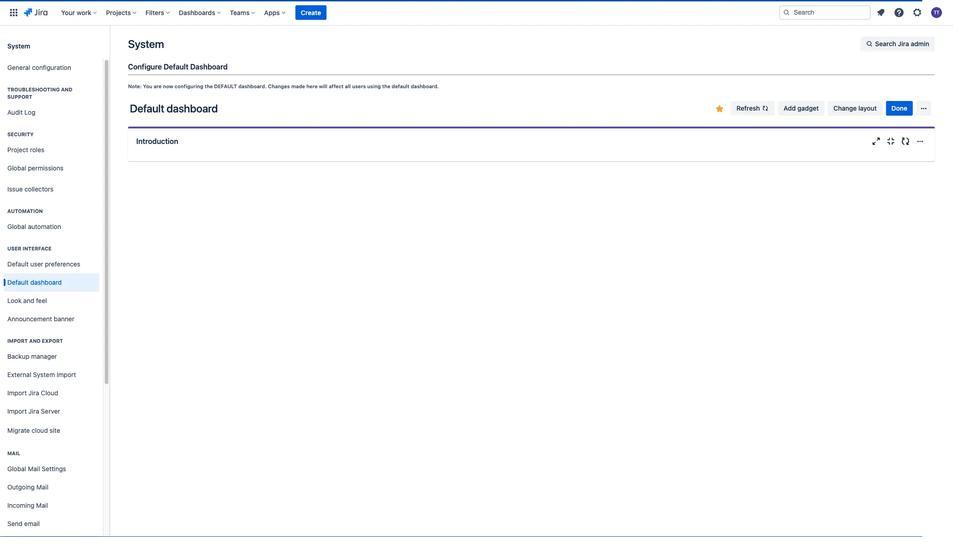 Task type: locate. For each thing, give the bounding box(es) containing it.
and for import
[[29, 338, 41, 344]]

0 vertical spatial global
[[7, 164, 26, 172]]

export
[[42, 338, 63, 344]]

default dashboard down now
[[130, 102, 218, 115]]

banner
[[0, 0, 953, 26]]

global up the outgoing
[[7, 465, 26, 473]]

2 vertical spatial global
[[7, 465, 26, 473]]

now
[[163, 83, 173, 89]]

default
[[164, 62, 188, 71], [130, 102, 164, 115], [7, 261, 29, 268], [7, 279, 29, 286]]

settings image
[[912, 7, 923, 18]]

star default dashboard image
[[714, 103, 725, 114]]

mail group
[[4, 441, 99, 536]]

user
[[7, 246, 21, 252]]

and up backup manager
[[29, 338, 41, 344]]

outgoing mail link
[[4, 478, 99, 497]]

import down external
[[7, 389, 27, 397]]

external system import
[[7, 371, 76, 379]]

dashboards
[[179, 9, 215, 16]]

jira left server on the left of the page
[[28, 408, 39, 415]]

troubleshooting
[[7, 87, 60, 93]]

audit log
[[7, 109, 35, 116]]

1 global from the top
[[7, 164, 26, 172]]

primary element
[[5, 0, 779, 25]]

default
[[392, 83, 409, 89]]

0 horizontal spatial dashboard.
[[238, 83, 267, 89]]

system up configure
[[128, 38, 164, 50]]

1 vertical spatial and
[[23, 297, 34, 305]]

filters button
[[143, 5, 173, 20]]

introduction
[[136, 137, 178, 146]]

dashboard inside user interface group
[[30, 279, 62, 286]]

change layout button
[[828, 101, 882, 116]]

2 horizontal spatial system
[[128, 38, 164, 50]]

default down user
[[7, 261, 29, 268]]

global inside security group
[[7, 164, 26, 172]]

import down backup manager link
[[57, 371, 76, 379]]

settings
[[42, 465, 66, 473]]

manager
[[31, 353, 57, 360]]

1 horizontal spatial the
[[382, 83, 390, 89]]

jira
[[898, 40, 909, 48], [28, 389, 39, 397], [28, 408, 39, 415]]

cloud
[[32, 427, 48, 435]]

admin
[[911, 40, 929, 48]]

the right using
[[382, 83, 390, 89]]

global inside mail group
[[7, 465, 26, 473]]

mail down global mail settings
[[36, 484, 48, 491]]

mail for global
[[28, 465, 40, 473]]

system
[[128, 38, 164, 50], [7, 42, 30, 50], [33, 371, 55, 379]]

the left default
[[205, 83, 213, 89]]

migrate cloud site
[[7, 427, 60, 435]]

project roles link
[[4, 141, 99, 159]]

Search field
[[779, 5, 871, 20]]

default up now
[[164, 62, 188, 71]]

0 horizontal spatial dashboard
[[30, 279, 62, 286]]

audit log link
[[4, 103, 99, 122]]

1 vertical spatial default dashboard
[[7, 279, 62, 286]]

work
[[77, 9, 91, 16]]

migrate
[[7, 427, 30, 435]]

you
[[143, 83, 152, 89]]

1 horizontal spatial dashboard.
[[411, 83, 439, 89]]

project roles
[[7, 146, 44, 154]]

1 horizontal spatial default dashboard
[[130, 102, 218, 115]]

jira left cloud
[[28, 389, 39, 397]]

global down automation
[[7, 223, 26, 231]]

1 vertical spatial jira
[[28, 389, 39, 397]]

note: you are now configuring the default dashboard. changes made here will affect all users using the default  dashboard.
[[128, 83, 439, 89]]

sidebar navigation image
[[100, 37, 120, 55]]

mail inside incoming mail 'link'
[[36, 502, 48, 510]]

projects
[[106, 9, 131, 16]]

system down manager
[[33, 371, 55, 379]]

add gadget button
[[778, 101, 824, 116]]

and
[[61, 87, 72, 93], [23, 297, 34, 305], [29, 338, 41, 344]]

the
[[205, 83, 213, 89], [382, 83, 390, 89]]

dashboard down the default user preferences
[[30, 279, 62, 286]]

projects button
[[103, 5, 140, 20]]

search jira admin
[[875, 40, 929, 48]]

and inside troubleshooting and support
[[61, 87, 72, 93]]

external system import link
[[4, 366, 99, 384]]

import up the backup
[[7, 338, 28, 344]]

configure
[[128, 62, 162, 71]]

collectors
[[24, 186, 53, 193]]

search image
[[783, 9, 790, 16]]

mail up outgoing mail
[[28, 465, 40, 473]]

2 vertical spatial jira
[[28, 408, 39, 415]]

interface
[[23, 246, 51, 252]]

done link
[[886, 101, 913, 116]]

global down project
[[7, 164, 26, 172]]

import up migrate
[[7, 408, 27, 415]]

global inside automation group
[[7, 223, 26, 231]]

external
[[7, 371, 31, 379]]

dashboard. left the changes
[[238, 83, 267, 89]]

user interface
[[7, 246, 51, 252]]

and inside user interface group
[[23, 297, 34, 305]]

all
[[345, 83, 351, 89]]

are
[[154, 83, 162, 89]]

import jira server link
[[4, 402, 99, 421]]

migrate cloud site link
[[4, 421, 99, 441]]

outgoing
[[7, 484, 35, 491]]

and down "configuration"
[[61, 87, 72, 93]]

send email
[[7, 520, 40, 528]]

general configuration
[[7, 64, 71, 71]]

0 vertical spatial jira
[[898, 40, 909, 48]]

3 global from the top
[[7, 465, 26, 473]]

more actions for introduction gadget image
[[915, 136, 926, 147]]

1 vertical spatial dashboard
[[30, 279, 62, 286]]

general
[[7, 64, 30, 71]]

issue collectors
[[7, 186, 53, 193]]

default dashboard
[[130, 102, 218, 115], [7, 279, 62, 286]]

jira inside button
[[898, 40, 909, 48]]

import
[[7, 338, 28, 344], [57, 371, 76, 379], [7, 389, 27, 397], [7, 408, 27, 415]]

search jira admin button
[[861, 37, 935, 51]]

1 horizontal spatial system
[[33, 371, 55, 379]]

backup manager link
[[4, 348, 99, 366]]

log
[[24, 109, 35, 116]]

mail down outgoing mail "link"
[[36, 502, 48, 510]]

search
[[875, 40, 896, 48]]

jira for admin
[[898, 40, 909, 48]]

default dashboard down user on the left top
[[7, 279, 62, 286]]

default up look
[[7, 279, 29, 286]]

and for troubleshooting
[[61, 87, 72, 93]]

2 vertical spatial and
[[29, 338, 41, 344]]

global
[[7, 164, 26, 172], [7, 223, 26, 231], [7, 465, 26, 473]]

jira image
[[24, 7, 47, 18], [24, 7, 47, 18]]

outgoing mail
[[7, 484, 48, 491]]

change layout
[[834, 105, 877, 112]]

feel
[[36, 297, 47, 305]]

import for import and export
[[7, 338, 28, 344]]

mail inside outgoing mail "link"
[[36, 484, 48, 491]]

0 horizontal spatial the
[[205, 83, 213, 89]]

and left feel
[[23, 297, 34, 305]]

refresh button
[[731, 101, 775, 116]]

global mail settings link
[[4, 460, 99, 478]]

email
[[24, 520, 40, 528]]

global mail settings
[[7, 465, 66, 473]]

admin helper group
[[4, 533, 99, 537]]

automation
[[28, 223, 61, 231]]

2 global from the top
[[7, 223, 26, 231]]

dashboard. right default
[[411, 83, 439, 89]]

global for global permissions
[[7, 164, 26, 172]]

0 vertical spatial dashboard
[[167, 102, 218, 115]]

server
[[41, 408, 60, 415]]

import for import jira cloud
[[7, 389, 27, 397]]

dashboard down the configuring at the top of the page
[[167, 102, 218, 115]]

0 vertical spatial default dashboard
[[130, 102, 218, 115]]

refresh image
[[762, 105, 769, 112]]

0 horizontal spatial default dashboard
[[7, 279, 62, 286]]

backup manager
[[7, 353, 57, 360]]

add
[[784, 105, 796, 112]]

default dashboard link
[[4, 274, 99, 292]]

1 vertical spatial global
[[7, 223, 26, 231]]

banner
[[54, 315, 74, 323]]

0 vertical spatial and
[[61, 87, 72, 93]]

cloud
[[41, 389, 58, 397]]

apps button
[[261, 5, 289, 20]]

jira left the admin
[[898, 40, 909, 48]]

jira for server
[[28, 408, 39, 415]]

permissions
[[28, 164, 63, 172]]

announcement banner link
[[4, 310, 99, 328]]

default user preferences
[[7, 261, 80, 268]]

and for look
[[23, 297, 34, 305]]

made
[[291, 83, 305, 89]]

mail inside global mail settings link
[[28, 465, 40, 473]]

system up the general
[[7, 42, 30, 50]]



Task type: vqa. For each thing, say whether or not it's contained in the screenshot.
Search this board text box
no



Task type: describe. For each thing, give the bounding box(es) containing it.
global permissions
[[7, 164, 63, 172]]

will
[[319, 83, 327, 89]]

import and export group
[[4, 328, 99, 444]]

0 horizontal spatial system
[[7, 42, 30, 50]]

more dashboard actions image
[[918, 103, 929, 114]]

preferences
[[45, 261, 80, 268]]

send
[[7, 520, 22, 528]]

1 the from the left
[[205, 83, 213, 89]]

troubleshooting and support
[[7, 87, 72, 100]]

add gadget
[[784, 105, 819, 112]]

create button
[[295, 5, 327, 20]]

issue
[[7, 186, 23, 193]]

user interface group
[[4, 236, 99, 331]]

security group
[[4, 122, 99, 180]]

users
[[352, 83, 366, 89]]

done
[[892, 105, 907, 112]]

here
[[306, 83, 318, 89]]

refresh
[[737, 105, 760, 112]]

user
[[30, 261, 43, 268]]

layout
[[859, 105, 877, 112]]

changes
[[268, 83, 290, 89]]

import jira cloud
[[7, 389, 58, 397]]

using
[[367, 83, 381, 89]]

single column image
[[885, 136, 896, 147]]

mail for incoming
[[36, 502, 48, 510]]

2 the from the left
[[382, 83, 390, 89]]

announcement
[[7, 315, 52, 323]]

announcement banner
[[7, 315, 74, 323]]

import and export
[[7, 338, 63, 344]]

automation
[[7, 208, 43, 214]]

import for import jira server
[[7, 408, 27, 415]]

system inside the 'import and export' group
[[33, 371, 55, 379]]

security
[[7, 131, 34, 137]]

your work button
[[58, 5, 100, 20]]

mail for outgoing
[[36, 484, 48, 491]]

gadget
[[798, 105, 819, 112]]

global for global mail settings
[[7, 465, 26, 473]]

dashboards button
[[176, 5, 224, 20]]

look
[[7, 297, 22, 305]]

troubleshooting and support group
[[4, 77, 99, 124]]

mail down migrate
[[7, 451, 20, 457]]

jira for cloud
[[28, 389, 39, 397]]

global automation link
[[4, 218, 99, 236]]

appswitcher icon image
[[8, 7, 19, 18]]

project
[[7, 146, 28, 154]]

1 horizontal spatial dashboard
[[167, 102, 218, 115]]

1 dashboard. from the left
[[238, 83, 267, 89]]

teams button
[[227, 5, 259, 20]]

configuration
[[32, 64, 71, 71]]

global for global automation
[[7, 223, 26, 231]]

configure default dashboard
[[128, 62, 228, 71]]

affect
[[329, 83, 344, 89]]

filters
[[146, 9, 164, 16]]

configuring
[[175, 83, 203, 89]]

refresh introduction image
[[900, 136, 911, 147]]

support
[[7, 94, 32, 100]]

site
[[50, 427, 60, 435]]

search jira admin image
[[866, 40, 873, 48]]

global automation
[[7, 223, 61, 231]]

backup
[[7, 353, 29, 360]]

2 dashboard. from the left
[[411, 83, 439, 89]]

dashboard
[[190, 62, 228, 71]]

automation group
[[4, 198, 99, 239]]

default
[[214, 83, 237, 89]]

look and feel
[[7, 297, 47, 305]]

audit
[[7, 109, 23, 116]]

incoming
[[7, 502, 34, 510]]

notifications image
[[875, 7, 886, 18]]

send email link
[[4, 515, 99, 533]]

issue collectors link
[[4, 180, 99, 198]]

general configuration link
[[4, 59, 99, 77]]

help image
[[894, 7, 905, 18]]

expand introduction image
[[871, 136, 882, 147]]

roles
[[30, 146, 44, 154]]

global permissions link
[[4, 159, 99, 177]]

incoming mail link
[[4, 497, 99, 515]]

your profile and settings image
[[931, 7, 942, 18]]

default down you
[[130, 102, 164, 115]]

banner containing your work
[[0, 0, 953, 26]]

default dashboard inside default dashboard link
[[7, 279, 62, 286]]

teams
[[230, 9, 250, 16]]

apps
[[264, 9, 280, 16]]

incoming mail
[[7, 502, 48, 510]]

import jira cloud link
[[4, 384, 99, 402]]

import jira server
[[7, 408, 60, 415]]

default user preferences link
[[4, 255, 99, 274]]



